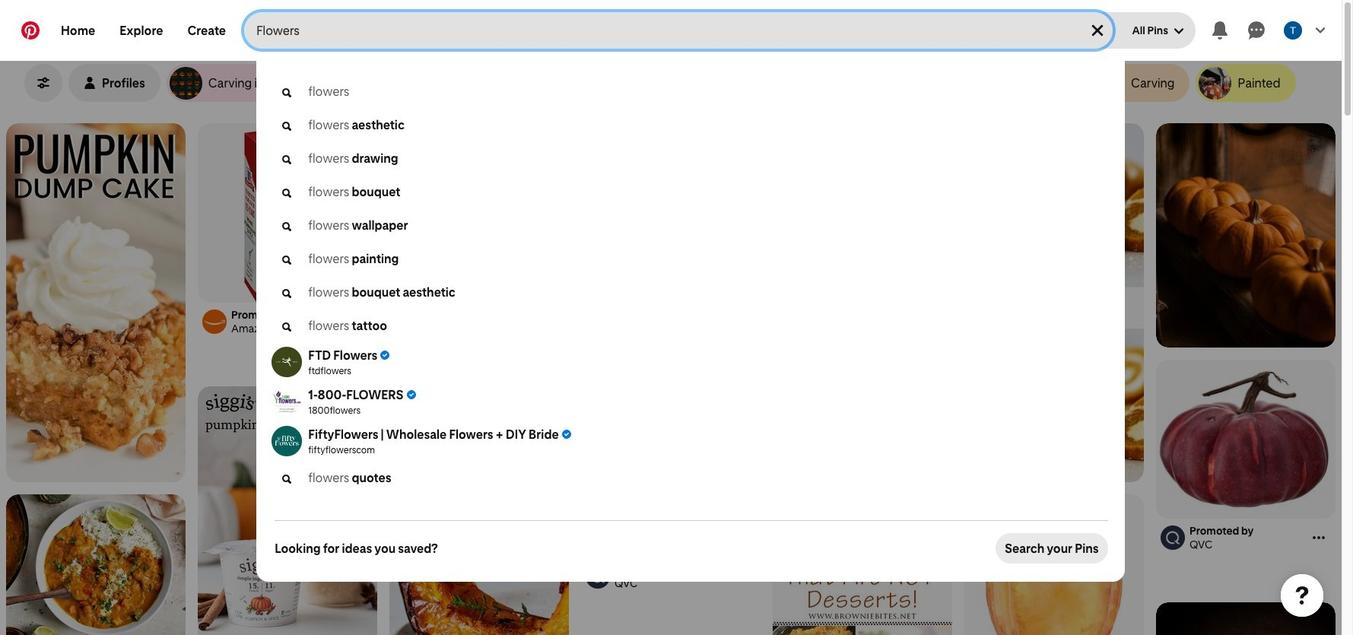 Task type: vqa. For each thing, say whether or not it's contained in the screenshot.
Share on Email icon
no



Task type: describe. For each thing, give the bounding box(es) containing it.
1 vertical spatial merchant verification badge icon image
[[407, 390, 416, 399]]

1 this contains an image of: image from the top
[[1156, 123, 1336, 348]]

2 this contains an image of: image from the top
[[1156, 602, 1336, 635]]

celebrate fall and the harvest season with this metal thanksgiving pumpkin decoration. brightly colored in orange with a black stem and green leaves, it even features a thanksgiving turkey! from young's. image
[[581, 399, 761, 558]]

how does a pumpkin spice drink get more indulgent and less sweet? this easy pumpkin spice latte smoothie recipe gives you a taste of fall without too much sugar. just blend all the ingredients and enjoy! image
[[198, 386, 377, 635]]

person image
[[84, 77, 96, 89]]

Search text field
[[256, 12, 1076, 49]]

this contains an image of: indian pumpkin curry (one pot recipe) - elavegan image
[[6, 494, 186, 635]]

0 vertical spatial merchant verification badge icon image
[[380, 351, 390, 360]]

dropdown image
[[1174, 27, 1183, 36]]

this contains an image of: pumpkin rolls image
[[964, 123, 1144, 482]]

this contains: mccormick pure pumpkin pie spice blend extract, 1 fl oz image
[[198, 123, 377, 303]]

tara schultz image
[[1284, 21, 1302, 40]]



Task type: locate. For each thing, give the bounding box(es) containing it.
thick wedges of pumpkin are roasted with herbs and spices. a seasonal recipe that lets the pumpkin flavor shine! easy and delicious. this is so simple it's borderline between a list of ingredients and a recipe. yet ingredients, when they are good, the simpler the better, right? image
[[389, 512, 569, 635]]

this contains an image of: pumpkin dump cake image
[[6, 123, 186, 482]]

1 horizontal spatial merchant verification badge icon image
[[407, 390, 416, 399]]

capture the earthy beauty of autumn with this harvest pumpkin, finished in a rich color and accented by a lifelike vine on the stem. from the valerie parr hill collection. image
[[1156, 360, 1336, 519]]

this contains an image of: best homemade pumpkin pie image
[[389, 123, 569, 507]]

0 vertical spatial this contains an image of: image
[[1156, 123, 1336, 348]]

great papers! big pumpkin themed letterhead is the perfect way to communicate your special event, sale or announcement. each sheet is pre-printed with a large pumpkin using a water color technique design. this trending design will offer a special fall spirit to all. this designer pack includes 80 sheets of printed 8.5"x11" paper, compatible with inkjet or laser printers. 100 gsm image
[[964, 494, 1144, 635]]

0 horizontal spatial merchant verification badge icon image
[[380, 351, 390, 360]]

this contains an image of: image
[[1156, 123, 1336, 348], [1156, 602, 1336, 635]]

list
[[0, 123, 1342, 635]]

merchant verification badge icon image
[[380, 351, 390, 360], [407, 390, 416, 399], [562, 430, 571, 439]]

2 vertical spatial merchant verification badge icon image
[[562, 430, 571, 439]]

2 horizontal spatial merchant verification badge icon image
[[562, 430, 571, 439]]

this contains an image of: 10 killer pumpkin recipes that are not desserts! image
[[773, 405, 952, 635]]

filter image
[[37, 77, 49, 89]]

1 vertical spatial this contains an image of: image
[[1156, 602, 1336, 635]]



